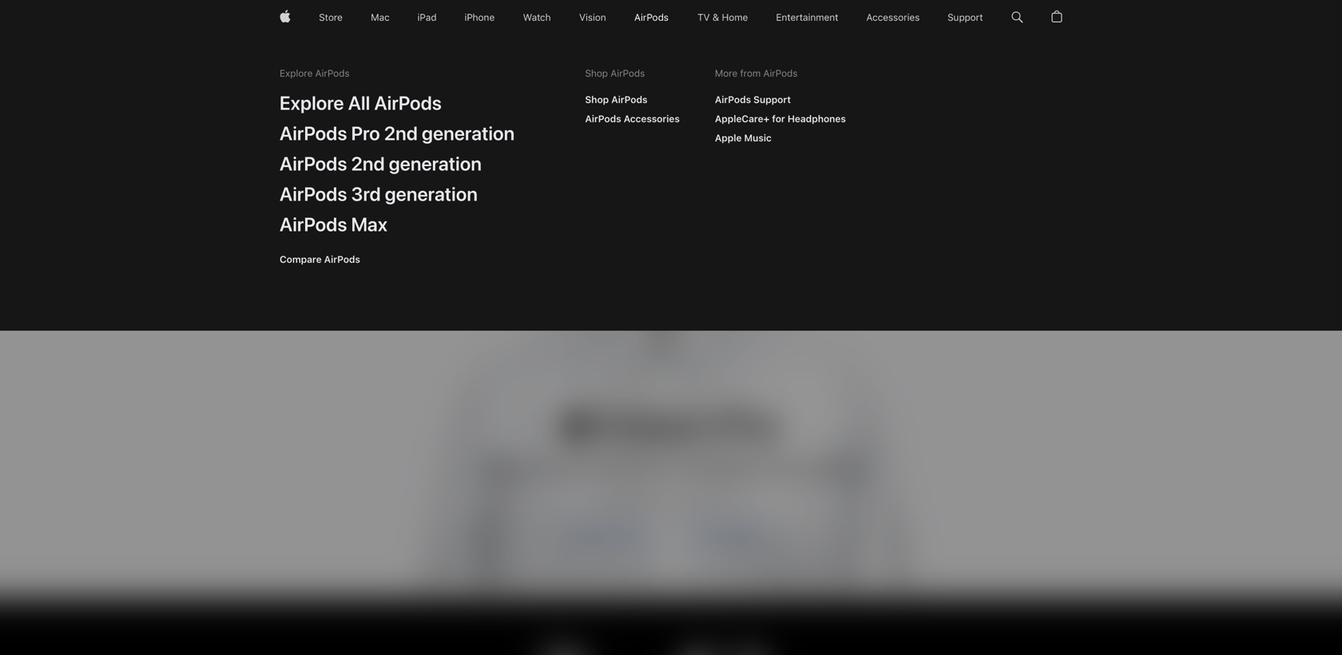 Task type: vqa. For each thing, say whether or not it's contained in the screenshot.
for
yes



Task type: locate. For each thing, give the bounding box(es) containing it.
applecare+ for headphones link
[[706, 107, 855, 131]]

1 vertical spatial shop
[[585, 94, 609, 106]]

0 vertical spatial shop
[[585, 68, 608, 79]]

explore airpods element
[[271, 85, 524, 272]]

more from airpods
[[715, 68, 798, 79]]

more
[[715, 68, 738, 79]]

explore inside explore all airpods airpods pro 2nd generation airpods 2nd generation airpods 3rd generation airpods max
[[280, 92, 344, 115]]

airpods max link
[[271, 206, 397, 241]]

headphones
[[788, 113, 846, 125]]

3rd
[[351, 183, 381, 206]]

mac image
[[371, 0, 390, 35]]

apple
[[715, 132, 742, 144]]

explore down explore airpods
[[280, 92, 344, 115]]

shop inside "shop airpods airpods accessories"
[[585, 94, 609, 106]]

explore
[[280, 68, 313, 79], [280, 92, 344, 115]]

2nd right pro in the left of the page
[[384, 122, 418, 145]]

2nd
[[384, 122, 418, 145], [351, 152, 385, 175]]

shop up shop airpods link
[[585, 68, 608, 79]]

explore for explore all airpods airpods pro 2nd generation airpods 2nd generation airpods 3rd generation airpods max
[[280, 92, 344, 115]]

airpods inside 'airpods support applecare+ for headphones apple music'
[[715, 94, 751, 106]]

shop for shop airpods
[[585, 68, 608, 79]]

iphone image
[[465, 0, 495, 35]]

airpods support link
[[706, 88, 800, 112]]

shopping bag image
[[1052, 0, 1063, 35]]

shop down shop airpods
[[585, 94, 609, 106]]

max
[[351, 213, 388, 236]]

tv and home image
[[697, 0, 749, 35]]

shop
[[585, 68, 608, 79], [585, 94, 609, 106]]

shop airpods airpods accessories
[[585, 94, 680, 125]]

explore down apple 'icon'
[[280, 68, 313, 79]]

2nd up 3rd
[[351, 152, 385, 175]]

apple music link
[[706, 126, 781, 150]]

pro
[[351, 122, 380, 145]]

compare airpods link
[[271, 248, 369, 272]]

explore for explore airpods
[[280, 68, 313, 79]]

2 explore from the top
[[280, 92, 344, 115]]

shop for shop airpods airpods accessories
[[585, 94, 609, 106]]

airpods support applecare+ for headphones apple music
[[715, 94, 846, 144]]

1 shop from the top
[[585, 68, 608, 79]]

main content
[[0, 0, 1343, 655]]

1 explore from the top
[[280, 68, 313, 79]]

compare airpods
[[280, 254, 360, 265]]

1 vertical spatial explore
[[280, 92, 344, 115]]

0 vertical spatial explore
[[280, 68, 313, 79]]

apple image
[[280, 0, 291, 35]]

2 shop from the top
[[585, 94, 609, 106]]

applecare+
[[715, 113, 770, 125]]

airpods
[[315, 68, 350, 79], [611, 68, 645, 79], [764, 68, 798, 79], [374, 92, 442, 115], [612, 94, 648, 106], [715, 94, 751, 106], [585, 113, 622, 125], [280, 122, 347, 145], [280, 152, 347, 175], [280, 183, 347, 206], [280, 213, 347, 236], [324, 254, 360, 265]]

generation
[[422, 122, 515, 145], [389, 152, 482, 175], [385, 183, 478, 206]]

watch image
[[523, 0, 551, 35]]

shop airpods
[[585, 68, 645, 79]]

accessories
[[624, 113, 680, 125]]



Task type: describe. For each thing, give the bounding box(es) containing it.
support
[[754, 94, 791, 106]]

music
[[745, 132, 772, 144]]

explore all airpods link
[[271, 85, 451, 120]]

for
[[772, 113, 786, 125]]

accessories image
[[867, 0, 920, 35]]

compare
[[280, 254, 322, 265]]

entertainment image
[[777, 0, 839, 35]]

ipad image
[[418, 0, 437, 35]]

1 vertical spatial generation
[[389, 152, 482, 175]]

airpods 3rd generation link
[[271, 176, 487, 211]]

airpods accessories link
[[577, 107, 689, 131]]

airpods image
[[635, 0, 669, 35]]

2 vertical spatial generation
[[385, 183, 478, 206]]

store image
[[319, 0, 343, 35]]

explore all airpods airpods pro 2nd generation airpods 2nd generation airpods 3rd generation airpods max
[[280, 92, 515, 236]]

vision image
[[579, 0, 607, 35]]

airpods 2nd generation link
[[271, 145, 491, 181]]

shop airpods element
[[577, 88, 689, 131]]

0 vertical spatial 2nd
[[384, 122, 418, 145]]

more from airpods element
[[706, 88, 855, 150]]

0 vertical spatial generation
[[422, 122, 515, 145]]

1 vertical spatial 2nd
[[351, 152, 385, 175]]

airpods pro 2nd generation link
[[271, 115, 524, 150]]

support image
[[948, 0, 984, 35]]

search apple.com image
[[1012, 0, 1024, 35]]

all
[[348, 92, 370, 115]]

from
[[741, 68, 761, 79]]

explore airpods
[[280, 68, 350, 79]]

shop airpods link
[[577, 88, 657, 112]]



